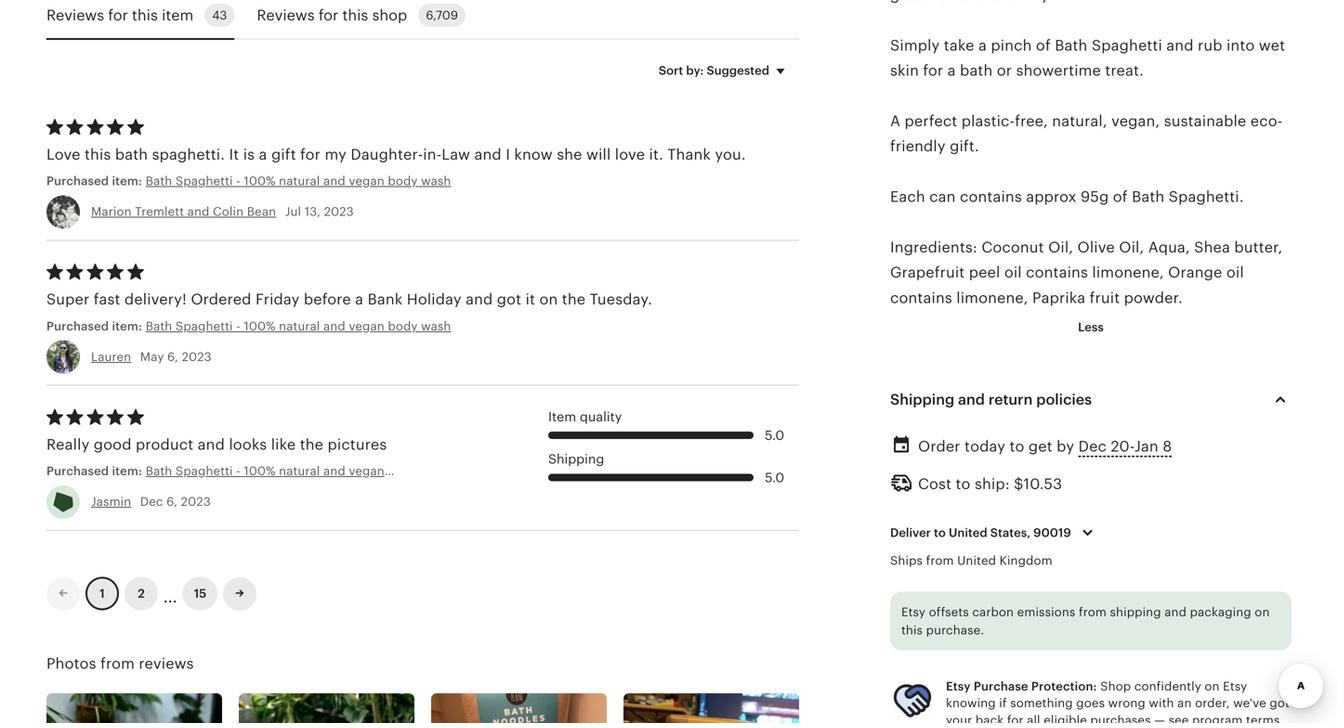 Task type: locate. For each thing, give the bounding box(es) containing it.
2023 for looks
[[181, 495, 211, 509]]

spaghetti for really good product and looks like the pictures
[[176, 465, 233, 479]]

bath spaghetti - 100% natural and vegan body wash link
[[146, 173, 522, 190], [146, 318, 522, 335], [146, 463, 451, 480]]

oil
[[1004, 265, 1022, 281], [1227, 265, 1244, 281]]

0 horizontal spatial oil
[[1004, 265, 1022, 281]]

contains
[[960, 189, 1022, 205], [1026, 265, 1088, 281], [890, 290, 952, 307]]

spaghetti down the spaghetti.
[[176, 174, 233, 188]]

vegan down the super fast delivery! ordered friday before a bank holiday and got it on the tuesday. on the top left
[[349, 320, 385, 333]]

from right ships
[[926, 554, 954, 568]]

bath left or
[[960, 62, 993, 79]]

15
[[194, 587, 206, 601]]

1 horizontal spatial oil,
[[1119, 239, 1144, 256]]

bath left the spaghetti.
[[115, 146, 148, 163]]

etsy inside "etsy offsets carbon emissions from shipping and packaging on this purchase."
[[901, 606, 926, 620]]

0 horizontal spatial oil,
[[1048, 239, 1073, 256]]

3 item: from the top
[[112, 465, 142, 479]]

got
[[497, 291, 522, 308], [1270, 697, 1290, 711]]

know
[[514, 146, 553, 163]]

order,
[[1195, 697, 1230, 711]]

2 vertical spatial to
[[934, 526, 946, 540]]

0 vertical spatial contains
[[960, 189, 1022, 205]]

bath down delivery!
[[146, 320, 172, 333]]

from left shipping
[[1079, 606, 1107, 620]]

a
[[979, 37, 987, 54], [948, 62, 956, 79], [259, 146, 267, 163], [355, 291, 364, 308]]

1 horizontal spatial etsy
[[946, 680, 971, 694]]

1 vertical spatial -
[[236, 320, 241, 333]]

1 vertical spatial dec
[[140, 495, 163, 509]]

reviews for reviews for this shop
[[257, 7, 315, 24]]

2 horizontal spatial from
[[1079, 606, 1107, 620]]

a right is
[[259, 146, 267, 163]]

1 vertical spatial from
[[1079, 606, 1107, 620]]

0 vertical spatial body
[[388, 174, 418, 188]]

oil, left olive
[[1048, 239, 1073, 256]]

aqua,
[[1148, 239, 1190, 256]]

from for reviews
[[100, 656, 135, 673]]

dec right by
[[1079, 439, 1107, 456]]

jasmin link
[[91, 495, 131, 509]]

2
[[138, 587, 145, 601]]

0 horizontal spatial to
[[934, 526, 946, 540]]

simply take a pinch of bath spaghetti and rub into wet skin for a bath or showertime treat.
[[890, 37, 1285, 79]]

2 bath spaghetti - 100% natural and vegan body wash link from the top
[[146, 318, 522, 335]]

super fast delivery! ordered friday before a bank holiday and got it on the tuesday.
[[46, 291, 652, 308]]

1 wash from the top
[[421, 174, 451, 188]]

this right love
[[85, 146, 111, 163]]

bath spaghetti - 100% natural and vegan body wash link down like
[[146, 463, 451, 480]]

oil down shea
[[1227, 265, 1244, 281]]

united
[[949, 526, 987, 540], [957, 554, 996, 568]]

vegan down daughter-
[[349, 174, 385, 188]]

natural down like
[[279, 465, 320, 479]]

0 horizontal spatial bath
[[115, 146, 148, 163]]

bath for really good product and looks like the pictures
[[146, 465, 172, 479]]

spaghetti for love this bath spaghetti. it is a gift for my daughter-in-law and i know she will love it. thank you.
[[176, 174, 233, 188]]

on up order,
[[1205, 680, 1220, 694]]

1 vertical spatial got
[[1270, 697, 1290, 711]]

united up ships from united kingdom
[[949, 526, 987, 540]]

the right it
[[562, 291, 586, 308]]

1 100% from the top
[[244, 174, 276, 188]]

1 horizontal spatial got
[[1270, 697, 1290, 711]]

0 horizontal spatial of
[[1036, 37, 1051, 54]]

vegan for for
[[349, 174, 385, 188]]

and inside "etsy offsets carbon emissions from shipping and packaging on this purchase."
[[1165, 606, 1187, 620]]

shipping
[[1110, 606, 1161, 620]]

item: for bath
[[112, 174, 142, 188]]

2 vertical spatial natural
[[279, 465, 320, 479]]

by
[[1057, 439, 1074, 456]]

tab list containing reviews for this item
[[46, 0, 799, 40]]

2 item: from the top
[[112, 320, 142, 333]]

item: up the "marion"
[[112, 174, 142, 188]]

on right packaging
[[1255, 606, 1270, 620]]

8
[[1163, 439, 1172, 456]]

1 vertical spatial item:
[[112, 320, 142, 333]]

0 vertical spatial vegan
[[349, 174, 385, 188]]

2 vertical spatial on
[[1205, 680, 1220, 694]]

for
[[108, 7, 128, 24], [319, 7, 338, 24], [923, 62, 943, 79], [300, 146, 321, 163], [1007, 714, 1024, 724]]

goes
[[1076, 697, 1105, 711]]

etsy up we've
[[1223, 680, 1247, 694]]

body
[[388, 174, 418, 188], [388, 320, 418, 333], [388, 465, 418, 479]]

on right it
[[539, 291, 558, 308]]

bath up 'tremlett' in the left top of the page
[[146, 174, 172, 188]]

2 vertical spatial body
[[388, 465, 418, 479]]

1 horizontal spatial bath
[[960, 62, 993, 79]]

of right 95g
[[1113, 189, 1128, 205]]

item: down fast
[[112, 320, 142, 333]]

to
[[1010, 439, 1025, 456], [956, 476, 971, 493], [934, 526, 946, 540]]

marion tremlett and colin bean link
[[91, 205, 276, 219]]

1 item: from the top
[[112, 174, 142, 188]]

2 horizontal spatial on
[[1255, 606, 1270, 620]]

0 horizontal spatial dec
[[140, 495, 163, 509]]

vegan for holiday
[[349, 320, 385, 333]]

1 horizontal spatial contains
[[960, 189, 1022, 205]]

6, right may
[[167, 350, 178, 364]]

to right the cost
[[956, 476, 971, 493]]

she
[[557, 146, 582, 163]]

reviews
[[46, 7, 104, 24], [257, 7, 315, 24]]

oil, right olive
[[1119, 239, 1144, 256]]

pinch
[[991, 37, 1032, 54]]

6, down the product
[[166, 495, 178, 509]]

1 5.0 from the top
[[765, 428, 784, 443]]

2 horizontal spatial etsy
[[1223, 680, 1247, 694]]

my
[[325, 146, 347, 163]]

shea
[[1194, 239, 1230, 256]]

of up showertime
[[1036, 37, 1051, 54]]

2 vertical spatial item:
[[112, 465, 142, 479]]

bath down the product
[[146, 465, 172, 479]]

shop
[[372, 7, 407, 24]]

100% down friday
[[244, 320, 276, 333]]

and inside simply take a pinch of bath spaghetti and rub into wet skin for a bath or showertime treat.
[[1167, 37, 1194, 54]]

etsy
[[901, 606, 926, 620], [946, 680, 971, 694], [1223, 680, 1247, 694]]

1 horizontal spatial reviews
[[257, 7, 315, 24]]

- down "ordered"
[[236, 320, 241, 333]]

a left "bank"
[[355, 291, 364, 308]]

spaghetti down "ordered"
[[176, 320, 233, 333]]

ingredients:
[[890, 239, 978, 256]]

purchased down the really
[[46, 465, 109, 479]]

0 horizontal spatial shipping
[[548, 452, 604, 467]]

marion tremlett and colin bean jul 13, 2023
[[91, 205, 354, 219]]

1 purchased item: bath spaghetti - 100% natural and vegan body wash from the top
[[46, 174, 451, 188]]

suggested
[[707, 64, 769, 78]]

back
[[976, 714, 1004, 724]]

1 vertical spatial purchased item: bath spaghetti - 100% natural and vegan body wash
[[46, 320, 451, 333]]

1 vertical spatial wash
[[421, 320, 451, 333]]

sort
[[659, 64, 683, 78]]

olive
[[1078, 239, 1115, 256]]

100% for friday
[[244, 320, 276, 333]]

2 100% from the top
[[244, 320, 276, 333]]

purchased item: bath spaghetti - 100% natural and vegan body wash down looks
[[46, 465, 451, 479]]

and right shipping
[[1165, 606, 1187, 620]]

united for from
[[957, 554, 996, 568]]

-
[[236, 174, 241, 188], [236, 320, 241, 333], [236, 465, 241, 479]]

2 vertical spatial vegan
[[349, 465, 385, 479]]

1 horizontal spatial oil
[[1227, 265, 1244, 281]]

0 horizontal spatial on
[[539, 291, 558, 308]]

tab list
[[46, 0, 799, 40]]

1 purchased from the top
[[46, 174, 109, 188]]

and left "colin"
[[187, 205, 210, 219]]

and
[[1167, 37, 1194, 54], [474, 146, 502, 163], [323, 174, 345, 188], [187, 205, 210, 219], [466, 291, 493, 308], [323, 320, 345, 333], [958, 392, 985, 409], [198, 437, 225, 453], [323, 465, 345, 479], [1165, 606, 1187, 620]]

from for united
[[926, 554, 954, 568]]

0 vertical spatial 100%
[[244, 174, 276, 188]]

2 body from the top
[[388, 320, 418, 333]]

etsy for etsy offsets carbon emissions from shipping and packaging on this purchase.
[[901, 606, 926, 620]]

1 vertical spatial purchased
[[46, 320, 109, 333]]

2023 right may
[[182, 350, 212, 364]]

bath inside simply take a pinch of bath spaghetti and rub into wet skin for a bath or showertime treat.
[[960, 62, 993, 79]]

shop confidently on etsy knowing if something goes wrong with an order, we've got your back for all eligible purchases —
[[946, 680, 1290, 724]]

2 vegan from the top
[[349, 320, 385, 333]]

dec right jasmin link
[[140, 495, 163, 509]]

this left item
[[132, 7, 158, 24]]

100% down is
[[244, 174, 276, 188]]

purchase.
[[926, 624, 984, 638]]

and down my
[[323, 174, 345, 188]]

reviews for this item
[[46, 7, 194, 24]]

0 vertical spatial got
[[497, 291, 522, 308]]

united down 'deliver to united states, 90019'
[[957, 554, 996, 568]]

3 100% from the top
[[244, 465, 276, 479]]

2 vertical spatial 100%
[[244, 465, 276, 479]]

- for friday
[[236, 320, 241, 333]]

1 vertical spatial of
[[1113, 189, 1128, 205]]

limonene,
[[1092, 265, 1164, 281], [957, 290, 1028, 307]]

love
[[46, 146, 81, 163]]

1 vertical spatial to
[[956, 476, 971, 493]]

1 vertical spatial vegan
[[349, 320, 385, 333]]

natural down friday
[[279, 320, 320, 333]]

3 natural from the top
[[279, 465, 320, 479]]

bath right 95g
[[1132, 189, 1165, 205]]

2 vertical spatial contains
[[890, 290, 952, 307]]

1 horizontal spatial shipping
[[890, 392, 955, 409]]

0 vertical spatial limonene,
[[1092, 265, 1164, 281]]

0 vertical spatial item:
[[112, 174, 142, 188]]

contains right can
[[960, 189, 1022, 205]]

0 horizontal spatial contains
[[890, 290, 952, 307]]

1 vertical spatial 6,
[[166, 495, 178, 509]]

2 vertical spatial purchased
[[46, 465, 109, 479]]

item: down the good
[[112, 465, 142, 479]]

2 natural from the top
[[279, 320, 320, 333]]

0 horizontal spatial etsy
[[901, 606, 926, 620]]

2 purchased from the top
[[46, 320, 109, 333]]

purchased down love
[[46, 174, 109, 188]]

2 purchased item: bath spaghetti - 100% natural and vegan body wash from the top
[[46, 320, 451, 333]]

2 5.0 from the top
[[765, 471, 784, 485]]

the
[[562, 291, 586, 308], [300, 437, 324, 453]]

0 vertical spatial 5.0
[[765, 428, 784, 443]]

item: for delivery!
[[112, 320, 142, 333]]

purchased item: bath spaghetti - 100% natural and vegan body wash down is
[[46, 174, 451, 188]]

emissions
[[1017, 606, 1076, 620]]

purchased item: bath spaghetti - 100% natural and vegan body wash
[[46, 174, 451, 188], [46, 320, 451, 333], [46, 465, 451, 479]]

all
[[1027, 714, 1041, 724]]

1 vertical spatial bath spaghetti - 100% natural and vegan body wash link
[[146, 318, 522, 335]]

for left shop
[[319, 7, 338, 24]]

law
[[442, 146, 470, 163]]

0 vertical spatial purchased
[[46, 174, 109, 188]]

1 vegan from the top
[[349, 174, 385, 188]]

and left rub
[[1167, 37, 1194, 54]]

2 horizontal spatial to
[[1010, 439, 1025, 456]]

etsy up knowing
[[946, 680, 971, 694]]

0 vertical spatial purchased item: bath spaghetti - 100% natural and vegan body wash
[[46, 174, 451, 188]]

1 vertical spatial 5.0
[[765, 471, 784, 485]]

1 horizontal spatial from
[[926, 554, 954, 568]]

1 vertical spatial on
[[1255, 606, 1270, 620]]

purchased
[[46, 174, 109, 188], [46, 320, 109, 333], [46, 465, 109, 479]]

6, for product
[[166, 495, 178, 509]]

5.0 for shipping
[[765, 471, 784, 485]]

1 vertical spatial 2023
[[182, 350, 212, 364]]

contains down grapefruit
[[890, 290, 952, 307]]

jasmin
[[91, 495, 131, 509]]

oil down coconut
[[1004, 265, 1022, 281]]

2 vertical spatial from
[[100, 656, 135, 673]]

1 horizontal spatial to
[[956, 476, 971, 493]]

from right photos
[[100, 656, 135, 673]]

0 vertical spatial bath spaghetti - 100% natural and vegan body wash link
[[146, 173, 522, 190]]

purchased down super
[[46, 320, 109, 333]]

can
[[929, 189, 956, 205]]

0 horizontal spatial limonene,
[[957, 290, 1028, 307]]

2 oil from the left
[[1227, 265, 1244, 281]]

0 vertical spatial united
[[949, 526, 987, 540]]

to for ship:
[[956, 476, 971, 493]]

100% for looks
[[244, 465, 276, 479]]

we've
[[1233, 697, 1266, 711]]

etsy offsets carbon emissions from shipping and packaging on this purchase.
[[901, 606, 1270, 638]]

before
[[304, 291, 351, 308]]

2023 down really good product and looks like the pictures
[[181, 495, 211, 509]]

2 vertical spatial -
[[236, 465, 241, 479]]

and down the pictures
[[323, 465, 345, 479]]

this left purchase. at the bottom right of the page
[[901, 624, 923, 638]]

purchased item: bath spaghetti - 100% natural and vegan body wash for it
[[46, 174, 451, 188]]

gift
[[271, 146, 296, 163]]

100% down looks
[[244, 465, 276, 479]]

2 vertical spatial bath spaghetti - 100% natural and vegan body wash link
[[146, 463, 451, 480]]

lauren link
[[91, 350, 131, 364]]

1 vertical spatial united
[[957, 554, 996, 568]]

spaghetti up treat.
[[1092, 37, 1162, 54]]

protection:
[[1031, 680, 1097, 694]]

and inside dropdown button
[[958, 392, 985, 409]]

got right we've
[[1270, 697, 1290, 711]]

0 vertical spatial on
[[539, 291, 558, 308]]

natural down 'gift'
[[279, 174, 320, 188]]

1 vertical spatial shipping
[[548, 452, 604, 467]]

0 horizontal spatial from
[[100, 656, 135, 673]]

from inside "etsy offsets carbon emissions from shipping and packaging on this purchase."
[[1079, 606, 1107, 620]]

bath inside simply take a pinch of bath spaghetti and rub into wet skin for a bath or showertime treat.
[[1055, 37, 1088, 54]]

spaghetti.
[[1169, 189, 1244, 205]]

something
[[1010, 697, 1073, 711]]

1 - from the top
[[236, 174, 241, 188]]

3 purchased item: bath spaghetti - 100% natural and vegan body wash from the top
[[46, 465, 451, 479]]

1 vertical spatial 100%
[[244, 320, 276, 333]]

1 horizontal spatial of
[[1113, 189, 1128, 205]]

1 bath spaghetti - 100% natural and vegan body wash link from the top
[[146, 173, 522, 190]]

0 vertical spatial natural
[[279, 174, 320, 188]]

to right "deliver"
[[934, 526, 946, 540]]

united for to
[[949, 526, 987, 540]]

and left i
[[474, 146, 502, 163]]

purchased for love
[[46, 174, 109, 188]]

1 natural from the top
[[279, 174, 320, 188]]

0 horizontal spatial got
[[497, 291, 522, 308]]

shipping down item quality
[[548, 452, 604, 467]]

spaghetti
[[1092, 37, 1162, 54], [176, 174, 233, 188], [176, 320, 233, 333], [176, 465, 233, 479]]

0 vertical spatial 6,
[[167, 350, 178, 364]]

limonene, down peel
[[957, 290, 1028, 307]]

it
[[229, 146, 239, 163]]

this
[[132, 7, 158, 24], [342, 7, 368, 24], [85, 146, 111, 163], [901, 624, 923, 638]]

2 reviews from the left
[[257, 7, 315, 24]]

shipping inside the shipping and return policies dropdown button
[[890, 392, 955, 409]]

for left all
[[1007, 714, 1024, 724]]

sort by: suggested
[[659, 64, 769, 78]]

0 horizontal spatial the
[[300, 437, 324, 453]]

purchased item: bath spaghetti - 100% natural and vegan body wash down "ordered"
[[46, 320, 451, 333]]

1 horizontal spatial limonene,
[[1092, 265, 1164, 281]]

2023 right 13, on the top left
[[324, 205, 354, 219]]

0 vertical spatial wash
[[421, 174, 451, 188]]

got left it
[[497, 291, 522, 308]]

bath spaghetti - 100% natural and vegan body wash link down before
[[146, 318, 522, 335]]

from
[[926, 554, 954, 568], [1079, 606, 1107, 620], [100, 656, 135, 673]]

1 oil from the left
[[1004, 265, 1022, 281]]

showertime
[[1016, 62, 1101, 79]]

ordered
[[191, 291, 251, 308]]

0 vertical spatial bath
[[960, 62, 993, 79]]

- down it
[[236, 174, 241, 188]]

shipping up order
[[890, 392, 955, 409]]

2 vertical spatial 2023
[[181, 495, 211, 509]]

limonene, up fruit
[[1092, 265, 1164, 281]]

contains up paprika
[[1026, 265, 1088, 281]]

united inside dropdown button
[[949, 526, 987, 540]]

1 horizontal spatial the
[[562, 291, 586, 308]]

2 oil, from the left
[[1119, 239, 1144, 256]]

1 reviews from the left
[[46, 7, 104, 24]]

0 vertical spatial shipping
[[890, 392, 955, 409]]

0 vertical spatial of
[[1036, 37, 1051, 54]]

1 horizontal spatial on
[[1205, 680, 1220, 694]]

bath spaghetti - 100% natural and vegan body wash link down my
[[146, 173, 522, 190]]

shipping for shipping
[[548, 452, 604, 467]]

100%
[[244, 174, 276, 188], [244, 320, 276, 333], [244, 465, 276, 479]]

1 horizontal spatial dec
[[1079, 439, 1107, 456]]

3 bath spaghetti - 100% natural and vegan body wash link from the top
[[146, 463, 451, 480]]

2 vertical spatial purchased item: bath spaghetti - 100% natural and vegan body wash
[[46, 465, 451, 479]]

bath spaghetti - 100% natural and vegan body wash link for bank
[[146, 318, 522, 335]]

0 vertical spatial from
[[926, 554, 954, 568]]

of inside simply take a pinch of bath spaghetti and rub into wet skin for a bath or showertime treat.
[[1036, 37, 1051, 54]]

lauren may 6, 2023
[[91, 350, 212, 364]]

1 vertical spatial natural
[[279, 320, 320, 333]]

1 body from the top
[[388, 174, 418, 188]]

spaghetti down really good product and looks like the pictures
[[176, 465, 233, 479]]

to for united
[[934, 526, 946, 540]]

3 wash from the top
[[421, 465, 451, 479]]

peel
[[969, 265, 1000, 281]]

0 horizontal spatial reviews
[[46, 7, 104, 24]]

photos
[[46, 656, 96, 673]]

1 vertical spatial body
[[388, 320, 418, 333]]

bath up showertime
[[1055, 37, 1088, 54]]

2 vertical spatial wash
[[421, 465, 451, 479]]

purchase
[[974, 680, 1028, 694]]

got inside shop confidently on etsy knowing if something goes wrong with an order, we've got your back for all eligible purchases —
[[1270, 697, 1290, 711]]

0 vertical spatial -
[[236, 174, 241, 188]]

to inside dropdown button
[[934, 526, 946, 540]]

for inside shop confidently on etsy knowing if something goes wrong with an order, we've got your back for all eligible purchases —
[[1007, 714, 1024, 724]]

and left the return
[[958, 392, 985, 409]]

for right skin
[[923, 62, 943, 79]]

photos from reviews
[[46, 656, 194, 673]]

etsy left offsets
[[901, 606, 926, 620]]

3 - from the top
[[236, 465, 241, 479]]

1 vertical spatial the
[[300, 437, 324, 453]]

on inside "etsy offsets carbon emissions from shipping and packaging on this purchase."
[[1255, 606, 1270, 620]]

etsy for etsy purchase protection:
[[946, 680, 971, 694]]

the right like
[[300, 437, 324, 453]]

3 purchased from the top
[[46, 465, 109, 479]]

2 - from the top
[[236, 320, 241, 333]]

2 wash from the top
[[421, 320, 451, 333]]

to left get
[[1010, 439, 1025, 456]]

2 horizontal spatial contains
[[1026, 265, 1088, 281]]

for left my
[[300, 146, 321, 163]]

- down looks
[[236, 465, 241, 479]]

2023
[[324, 205, 354, 219], [182, 350, 212, 364], [181, 495, 211, 509]]

dec 20-jan 8 button
[[1079, 434, 1172, 461]]

an
[[1178, 697, 1192, 711]]

vegan down the pictures
[[349, 465, 385, 479]]



Task type: vqa. For each thing, say whether or not it's contained in the screenshot.
the bottommost Bath Spaghetti - 100% Natural And Vegan Body Wash link
yes



Task type: describe. For each thing, give the bounding box(es) containing it.
powder.
[[1124, 290, 1183, 307]]

each can contains approx 95g of bath spaghetti.
[[890, 189, 1244, 205]]

bath for love this bath spaghetti. it is a gift for my daughter-in-law and i know she will love it. thank you.
[[146, 174, 172, 188]]

1 link
[[85, 578, 119, 611]]

friday
[[256, 291, 300, 308]]

confidently
[[1134, 680, 1201, 694]]

0 vertical spatial to
[[1010, 439, 1025, 456]]

purchased for super
[[46, 320, 109, 333]]

and down before
[[323, 320, 345, 333]]

grapefruit
[[890, 265, 965, 281]]

deliver
[[890, 526, 931, 540]]

0 vertical spatial 2023
[[324, 205, 354, 219]]

2023 for friday
[[182, 350, 212, 364]]

bath spaghetti - 100% natural and vegan body wash link for gift
[[146, 173, 522, 190]]

6, for delivery!
[[167, 350, 178, 364]]

13,
[[305, 205, 321, 219]]

cost
[[918, 476, 952, 493]]

sustainable
[[1164, 113, 1247, 130]]

1 vertical spatial limonene,
[[957, 290, 1028, 307]]

on inside shop confidently on etsy knowing if something goes wrong with an order, we've got your back for all eligible purchases —
[[1205, 680, 1220, 694]]

policies
[[1036, 392, 1092, 409]]

good
[[94, 437, 132, 453]]

lauren
[[91, 350, 131, 364]]

1 vertical spatial bath
[[115, 146, 148, 163]]

6,709
[[426, 8, 458, 22]]

0 vertical spatial the
[[562, 291, 586, 308]]

vegan,
[[1112, 113, 1160, 130]]

jul
[[285, 205, 301, 219]]

purchased item: bath spaghetti - 100% natural and vegan body wash for looks
[[46, 465, 451, 479]]

95g
[[1081, 189, 1109, 205]]

spaghetti inside simply take a pinch of bath spaghetti and rub into wet skin for a bath or showertime treat.
[[1092, 37, 1162, 54]]

shipping and return policies
[[890, 392, 1092, 409]]

natural for before
[[279, 320, 320, 333]]

and left looks
[[198, 437, 225, 453]]

…
[[164, 581, 177, 608]]

wrong
[[1108, 697, 1146, 711]]

- for it
[[236, 174, 241, 188]]

reviews for reviews for this item
[[46, 7, 104, 24]]

offsets
[[929, 606, 969, 620]]

3 vegan from the top
[[349, 465, 385, 479]]

wash for daughter-
[[421, 174, 451, 188]]

1 vertical spatial contains
[[1026, 265, 1088, 281]]

reviews for this shop
[[257, 7, 407, 24]]

less
[[1078, 321, 1104, 335]]

natural for is
[[279, 174, 320, 188]]

natural for like
[[279, 465, 320, 479]]

ingredients: coconut oil, olive oil, aqua, shea butter, grapefruit peel oil contains limonene, orange oil contains limonene, paprika fruit powder.
[[890, 239, 1283, 307]]

really good product and looks like the pictures
[[46, 437, 387, 453]]

ships
[[890, 554, 923, 568]]

20-
[[1111, 439, 1135, 456]]

item: for product
[[112, 465, 142, 479]]

purchased item: bath spaghetti - 100% natural and vegan body wash for friday
[[46, 320, 451, 333]]

love this bath spaghetti. it is a gift for my daughter-in-law and i know she will love it. thank you.
[[46, 146, 746, 163]]

daughter-
[[351, 146, 423, 163]]

friendly
[[890, 138, 946, 155]]

a right take
[[979, 37, 987, 54]]

0 vertical spatial dec
[[1079, 439, 1107, 456]]

bath for super fast delivery! ordered friday before a bank holiday and got it on the tuesday.
[[146, 320, 172, 333]]

will
[[586, 146, 611, 163]]

90019
[[1034, 526, 1071, 540]]

with
[[1149, 697, 1174, 711]]

love
[[615, 146, 645, 163]]

1
[[100, 587, 105, 601]]

kingdom
[[1000, 554, 1053, 568]]

perfect
[[905, 113, 957, 130]]

this left shop
[[342, 7, 368, 24]]

shipping for shipping and return policies
[[890, 392, 955, 409]]

item quality
[[548, 410, 622, 425]]

for left item
[[108, 7, 128, 24]]

etsy purchase protection:
[[946, 680, 1097, 694]]

shipping and return policies button
[[874, 378, 1308, 423]]

3 body from the top
[[388, 465, 418, 479]]

eco-
[[1251, 113, 1283, 130]]

rub
[[1198, 37, 1223, 54]]

product
[[136, 437, 194, 453]]

less button
[[1064, 311, 1118, 345]]

butter,
[[1234, 239, 1283, 256]]

today
[[965, 439, 1006, 456]]

in-
[[423, 146, 442, 163]]

- for looks
[[236, 465, 241, 479]]

pictures
[[328, 437, 387, 453]]

simply
[[890, 37, 940, 54]]

body for for
[[388, 174, 418, 188]]

wet
[[1259, 37, 1285, 54]]

10.53
[[1024, 476, 1062, 493]]

eligible
[[1044, 714, 1087, 724]]

coconut
[[982, 239, 1044, 256]]

1 oil, from the left
[[1048, 239, 1073, 256]]

this inside "etsy offsets carbon emissions from shipping and packaging on this purchase."
[[901, 624, 923, 638]]

or
[[997, 62, 1012, 79]]

really
[[46, 437, 90, 453]]

43
[[212, 8, 227, 22]]

paprika
[[1032, 290, 1086, 307]]

5.0 for item quality
[[765, 428, 784, 443]]

spaghetti.
[[152, 146, 225, 163]]

bath spaghetti - 100% natural and vegan body wash link for pictures
[[146, 463, 451, 480]]

ship:
[[975, 476, 1010, 493]]

orange
[[1168, 265, 1222, 281]]

reviews
[[139, 656, 194, 673]]

super
[[46, 291, 90, 308]]

etsy inside shop confidently on etsy knowing if something goes wrong with an order, we've got your back for all eligible purchases —
[[1223, 680, 1247, 694]]

wash for got
[[421, 320, 451, 333]]

item
[[162, 7, 194, 24]]

for inside simply take a pinch of bath spaghetti and rub into wet skin for a bath or showertime treat.
[[923, 62, 943, 79]]

a
[[890, 113, 901, 130]]

purchased for really
[[46, 465, 109, 479]]

skin
[[890, 62, 919, 79]]

100% for it
[[244, 174, 276, 188]]

it
[[526, 291, 535, 308]]

body for holiday
[[388, 320, 418, 333]]

spaghetti for super fast delivery! ordered friday before a bank holiday and got it on the tuesday.
[[176, 320, 233, 333]]

take
[[944, 37, 974, 54]]

$
[[1014, 476, 1024, 493]]

a down take
[[948, 62, 956, 79]]

item
[[548, 410, 576, 425]]

a perfect plastic-free, natural, vegan, sustainable eco- friendly gift.
[[890, 113, 1283, 155]]

into
[[1227, 37, 1255, 54]]

colin
[[213, 205, 244, 219]]

jasmin dec 6, 2023
[[91, 495, 211, 509]]

—
[[1154, 714, 1165, 724]]

it.
[[649, 146, 663, 163]]

each
[[890, 189, 925, 205]]

states,
[[990, 526, 1031, 540]]

order today to get by dec 20-jan 8
[[918, 439, 1172, 456]]

and right holiday
[[466, 291, 493, 308]]

if
[[999, 697, 1007, 711]]

is
[[243, 146, 255, 163]]



